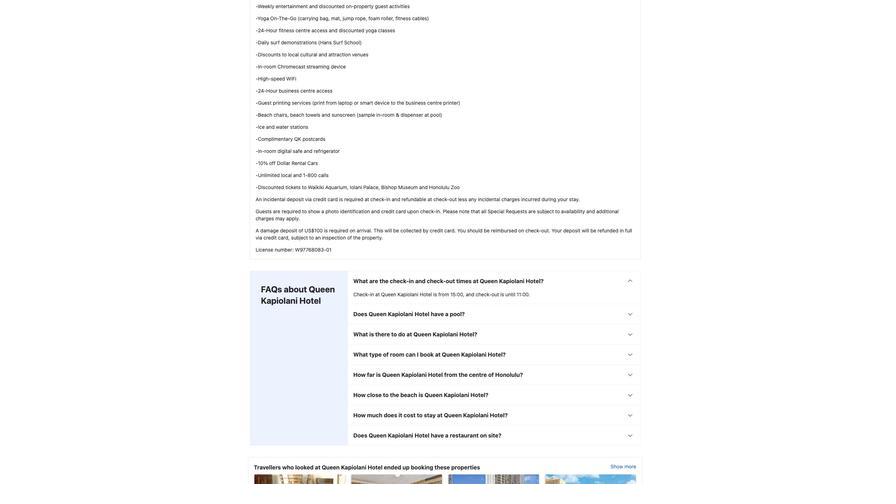 Task type: describe. For each thing, give the bounding box(es) containing it.
kapiolani inside faqs about queen kapiolani hotel
[[261, 296, 298, 306]]

hour for fitness
[[266, 27, 278, 33]]

chromecast
[[278, 64, 305, 70]]

queen up there
[[369, 311, 387, 318]]

-ice and water stations
[[256, 124, 308, 130]]

to inside the a damage deposit of us$100 is required on arrival. this will be collected by credit card. you should be reimbursed on check-out. your deposit will be refunded in full via credit card, subject to an inspection of the property.
[[309, 235, 314, 241]]

- for -yoga on-the-go (carrying bag, mat, jump rope, foam roller, fitness cables)
[[256, 15, 258, 21]]

on for site?
[[480, 433, 487, 439]]

palace,
[[363, 184, 380, 190]]

0 horizontal spatial beach
[[290, 112, 304, 118]]

hotel? up how much does it cost to stay at queen kapiolani hotel? dropdown button
[[471, 392, 489, 399]]

kapiolani inside dropdown button
[[402, 372, 427, 379]]

cables)
[[412, 15, 429, 21]]

hotel inside faqs about queen kapiolani hotel
[[300, 296, 321, 306]]

of right inspection
[[347, 235, 352, 241]]

0 vertical spatial required
[[344, 197, 363, 203]]

to up chromecast
[[282, 51, 287, 58]]

and up the (carrying on the left
[[309, 3, 318, 9]]

rope,
[[355, 15, 367, 21]]

check- up does queen kapiolani hotel have a pool?
[[390, 278, 409, 285]]

cars
[[308, 160, 318, 166]]

0 vertical spatial from
[[326, 100, 337, 106]]

w97768083-
[[295, 247, 326, 253]]

- for -beach chairs, beach towels and sunscreen (sample in-room & dispenser at pool)
[[256, 112, 258, 118]]

to right smart
[[391, 100, 396, 106]]

deposit for of
[[280, 228, 297, 234]]

an
[[256, 197, 262, 203]]

2 be from the left
[[484, 228, 490, 234]]

- for -weekly entertainment and discounted on-property guest activities
[[256, 3, 258, 9]]

qk
[[294, 136, 301, 142]]

1 will from the left
[[385, 228, 392, 234]]

and right ice in the left of the page
[[266, 124, 275, 130]]

is down 'aquarium,'
[[339, 197, 343, 203]]

room up "off"
[[264, 148, 276, 154]]

reimbursed
[[491, 228, 517, 234]]

and right towels
[[322, 112, 330, 118]]

off
[[269, 160, 276, 166]]

centre up services
[[301, 88, 315, 94]]

on-
[[270, 15, 279, 21]]

queen right looked
[[322, 465, 340, 471]]

complimentary
[[258, 136, 293, 142]]

high-
[[258, 76, 271, 82]]

guests are required to show a photo identification and credit card upon check-in. please note that all special requests are subject to availability and additional charges may apply.
[[256, 209, 619, 222]]

the-
[[279, 15, 290, 21]]

how for how much does it cost to stay at queen kapiolani hotel?
[[354, 413, 366, 419]]

you
[[457, 228, 466, 234]]

at right looked
[[315, 465, 321, 471]]

hotel up what is there to do at queen kapiolani hotel?
[[415, 311, 430, 318]]

less
[[458, 197, 467, 203]]

safe
[[293, 148, 303, 154]]

zoo
[[451, 184, 460, 190]]

-beach chairs, beach towels and sunscreen (sample in-room & dispenser at pool)
[[256, 112, 442, 118]]

0 vertical spatial local
[[288, 51, 299, 58]]

hotel left the ended on the bottom left of the page
[[368, 465, 383, 471]]

at left the pool)
[[425, 112, 429, 118]]

1 vertical spatial from
[[439, 292, 449, 298]]

via inside the a damage deposit of us$100 is required on arrival. this will be collected by credit card. you should be reimbursed on check-out. your deposit will be refunded in full via credit card, subject to an inspection of the property.
[[256, 235, 262, 241]]

bishop
[[381, 184, 397, 190]]

availability
[[561, 209, 585, 215]]

have for restaurant
[[431, 433, 444, 439]]

of inside "what type of room can i book at queen kapiolani hotel?" dropdown button
[[383, 352, 389, 358]]

to right close
[[383, 392, 389, 399]]

-24-hour fitness centre access and discounted yoga classes
[[256, 27, 395, 33]]

2 horizontal spatial on
[[519, 228, 524, 234]]

the inside dropdown button
[[459, 372, 468, 379]]

subject inside guests are required to show a photo identification and credit card upon check-in. please note that all special requests are subject to availability and additional charges may apply.
[[537, 209, 554, 215]]

how far is queen kapiolani hotel from the centre of honolulu?
[[354, 372, 523, 379]]

properties
[[451, 465, 480, 471]]

card inside guests are required to show a photo identification and credit card upon check-in. please note that all special requests are subject to availability and additional charges may apply.
[[396, 209, 406, 215]]

how much does it cost to stay at queen kapiolani hotel? button
[[348, 406, 640, 426]]

- for -24-hour business centre access
[[256, 88, 258, 94]]

and up 'an incidental deposit via credit card is required at check-in and refundable at check-out less any incidental charges incurred during your stay.'
[[419, 184, 428, 190]]

and down (hans
[[319, 51, 327, 58]]

at down honolulu at the top
[[428, 197, 432, 203]]

ended
[[384, 465, 401, 471]]

i
[[417, 352, 419, 358]]

a
[[256, 228, 259, 234]]

and up "this"
[[371, 209, 380, 215]]

1 horizontal spatial device
[[375, 100, 390, 106]]

hour for business
[[266, 88, 278, 94]]

how much does it cost to stay at queen kapiolani hotel?
[[354, 413, 508, 419]]

(sample
[[357, 112, 375, 118]]

and down bishop
[[392, 197, 400, 203]]

queen down much
[[369, 433, 387, 439]]

a damage deposit of us$100 is required on arrival. this will be collected by credit card. you should be reimbursed on check-out. your deposit will be refunded in full via credit card, subject to an inspection of the property.
[[256, 228, 632, 241]]

and right 15:00,
[[466, 292, 475, 298]]

how for how close to the beach is queen kapiolani hotel?
[[354, 392, 366, 399]]

weekly
[[258, 3, 274, 9]]

charges inside guests are required to show a photo identification and credit card upon check-in. please note that all special requests are subject to availability and additional charges may apply.
[[256, 216, 274, 222]]

required inside the a damage deposit of us$100 is required on arrival. this will be collected by credit card. you should be reimbursed on check-out. your deposit will be refunded in full via credit card, subject to an inspection of the property.
[[329, 228, 348, 234]]

0 vertical spatial out
[[449, 197, 457, 203]]

hotel? inside dropdown button
[[488, 352, 506, 358]]

are for guests are required to show a photo identification and credit card upon check-in. please note that all special requests are subject to availability and additional charges may apply.
[[273, 209, 280, 215]]

24- for -24-hour fitness centre access and discounted yoga classes
[[258, 27, 266, 33]]

travellers
[[254, 465, 281, 471]]

- for -unlimited local and 1-800 calls
[[256, 172, 258, 178]]

01
[[326, 247, 332, 253]]

and right safe
[[304, 148, 313, 154]]

room inside dropdown button
[[390, 352, 405, 358]]

is inside dropdown button
[[419, 392, 423, 399]]

honolulu?
[[495, 372, 523, 379]]

cost
[[404, 413, 416, 419]]

-in-room digital safe and refrigerator
[[256, 148, 340, 154]]

- for -10% off dollar rental cars
[[256, 160, 258, 166]]

check- up the check-in at queen kapiolani hotel is from 15:00, and check-out is until 11:00.
[[427, 278, 446, 285]]

waikiki
[[308, 184, 324, 190]]

queen up how much does it cost to stay at queen kapiolani hotel?
[[425, 392, 443, 399]]

centre up demonstrations
[[296, 27, 310, 33]]

check- down what are the check-in and check-out times at queen kapiolani hotel? dropdown button
[[476, 292, 492, 298]]

-daily surf demonstrations (hans surf school)
[[256, 39, 362, 45]]

hotel? up "11:00."
[[526, 278, 544, 285]]

number:
[[275, 247, 294, 253]]

apply.
[[286, 216, 300, 222]]

is inside dropdown button
[[376, 372, 381, 379]]

- for -in-room digital safe and refrigerator
[[256, 148, 258, 154]]

to inside "dropdown button"
[[391, 332, 397, 338]]

queen inside dropdown button
[[442, 352, 460, 358]]

credit down damage
[[264, 235, 277, 241]]

show more link
[[611, 464, 636, 472]]

guests
[[256, 209, 272, 215]]

pool?
[[450, 311, 465, 318]]

1 be from the left
[[393, 228, 399, 234]]

and inside dropdown button
[[415, 278, 426, 285]]

2 incidental from the left
[[478, 197, 500, 203]]

deposit right your
[[563, 228, 581, 234]]

check- down palace,
[[371, 197, 386, 203]]

an incidental deposit via credit card is required at check-in and refundable at check-out less any incidental charges incurred during your stay.
[[256, 197, 580, 203]]

0 vertical spatial card
[[328, 197, 338, 203]]

this
[[374, 228, 383, 234]]

during
[[542, 197, 557, 203]]

aquarium,
[[325, 184, 349, 190]]

please
[[443, 209, 458, 215]]

check- down honolulu at the top
[[434, 197, 449, 203]]

queen inside "dropdown button"
[[414, 332, 432, 338]]

- for -daily surf demonstrations (hans surf school)
[[256, 39, 258, 45]]

3 be from the left
[[591, 228, 597, 234]]

bag,
[[320, 15, 330, 21]]

in.
[[436, 209, 442, 215]]

attraction
[[329, 51, 351, 58]]

requests
[[506, 209, 527, 215]]

1 horizontal spatial charges
[[502, 197, 520, 203]]

speed
[[271, 76, 285, 82]]

property.
[[362, 235, 383, 241]]

hotel? inside "dropdown button"
[[460, 332, 477, 338]]

how close to the beach is queen kapiolani hotel?
[[354, 392, 489, 399]]

discounts
[[258, 51, 281, 58]]

license
[[256, 247, 273, 253]]

to right tickets
[[302, 184, 307, 190]]

queen right stay
[[444, 413, 462, 419]]

hotel down stay
[[415, 433, 430, 439]]

laptop
[[338, 100, 353, 106]]

(carrying
[[298, 15, 319, 21]]

card.
[[445, 228, 456, 234]]

should
[[467, 228, 483, 234]]

is left until
[[501, 292, 504, 298]]

and left 1-
[[293, 172, 302, 178]]

at down palace,
[[365, 197, 369, 203]]

-in-room chromecast streaming device
[[256, 64, 346, 70]]

on-
[[346, 3, 354, 9]]

room left &
[[383, 112, 395, 118]]

demonstrations
[[281, 39, 317, 45]]

in-
[[376, 112, 383, 118]]

0 vertical spatial via
[[305, 197, 312, 203]]

digital
[[278, 148, 292, 154]]

what type of room can i book at queen kapiolani hotel?
[[354, 352, 506, 358]]

or
[[354, 100, 359, 106]]

required inside guests are required to show a photo identification and credit card upon check-in. please note that all special requests are subject to availability and additional charges may apply.
[[282, 209, 301, 215]]

what for what type of room can i book at queen kapiolani hotel?
[[354, 352, 368, 358]]

of inside how far is queen kapiolani hotel from the centre of honolulu? dropdown button
[[488, 372, 494, 379]]

- for -discounted tickets to waikiki aquarium, iolani palace, bishop museum and honolulu zoo
[[256, 184, 258, 190]]

(print
[[312, 100, 325, 106]]

1 vertical spatial local
[[281, 172, 292, 178]]

and down 'mat,'
[[329, 27, 338, 33]]

photo
[[326, 209, 339, 215]]

- for -ice and water stations
[[256, 124, 258, 130]]

0 horizontal spatial fitness
[[279, 27, 294, 33]]

an
[[315, 235, 321, 241]]

surf
[[271, 39, 280, 45]]

stay
[[424, 413, 436, 419]]

beach inside dropdown button
[[401, 392, 417, 399]]

refrigerator
[[314, 148, 340, 154]]

- for -guest printing services (print from laptop or smart device to the business centre printer)
[[256, 100, 258, 106]]



Task type: vqa. For each thing, say whether or not it's contained in the screenshot.
picturesque inside Boasting natural hot spring baths, Ryuguden is located next to the picturesque Lake Ashi in Hakone.
no



Task type: locate. For each thing, give the bounding box(es) containing it.
1 vertical spatial charges
[[256, 216, 274, 222]]

1 vertical spatial what
[[354, 332, 368, 338]]

1 vertical spatial in-
[[258, 148, 264, 154]]

at right stay
[[437, 413, 443, 419]]

14 - from the top
[[256, 160, 258, 166]]

device down attraction
[[331, 64, 346, 70]]

printing
[[273, 100, 291, 106]]

of left us$100 at left top
[[299, 228, 303, 234]]

1 hour from the top
[[266, 27, 278, 33]]

deposit for via
[[287, 197, 304, 203]]

1 horizontal spatial via
[[305, 197, 312, 203]]

on for arrival.
[[350, 228, 356, 234]]

subject up license number: w97768083-01
[[291, 235, 308, 241]]

check- inside the a damage deposit of us$100 is required on arrival. this will be collected by credit card. you should be reimbursed on check-out. your deposit will be refunded in full via credit card, subject to an inspection of the property.
[[526, 228, 542, 234]]

1 does from the top
[[354, 311, 367, 318]]

a left the 'pool?' at the right bottom
[[445, 311, 449, 318]]

hotel up does queen kapiolani hotel have a pool?
[[420, 292, 432, 298]]

1 vertical spatial via
[[256, 235, 262, 241]]

access up (print
[[317, 88, 333, 94]]

2 vertical spatial out
[[492, 292, 499, 298]]

- for -high-speed wifi
[[256, 76, 258, 82]]

credit up "this"
[[381, 209, 395, 215]]

required up inspection
[[329, 228, 348, 234]]

identification
[[340, 209, 370, 215]]

1 - from the top
[[256, 3, 258, 9]]

are for what are the check-in and check-out times at queen kapiolani hotel?
[[369, 278, 378, 285]]

discounted
[[258, 184, 284, 190]]

0 vertical spatial subject
[[537, 209, 554, 215]]

a inside guests are required to show a photo identification and credit card upon check-in. please note that all special requests are subject to availability and additional charges may apply.
[[322, 209, 324, 215]]

from right (print
[[326, 100, 337, 106]]

1 how from the top
[[354, 372, 366, 379]]

be left refunded
[[591, 228, 597, 234]]

2 vertical spatial what
[[354, 352, 368, 358]]

1 vertical spatial how
[[354, 392, 366, 399]]

centre up the pool)
[[427, 100, 442, 106]]

at inside "dropdown button"
[[407, 332, 412, 338]]

- up ice in the left of the page
[[256, 112, 258, 118]]

1 vertical spatial subject
[[291, 235, 308, 241]]

to left stay
[[417, 413, 423, 419]]

is
[[339, 197, 343, 203], [324, 228, 328, 234], [433, 292, 437, 298], [501, 292, 504, 298], [369, 332, 374, 338], [376, 372, 381, 379], [419, 392, 423, 399]]

credit inside guests are required to show a photo identification and credit card upon check-in. please note that all special requests are subject to availability and additional charges may apply.
[[381, 209, 395, 215]]

-yoga on-the-go (carrying bag, mat, jump rope, foam roller, fitness cables)
[[256, 15, 429, 21]]

1 horizontal spatial fitness
[[396, 15, 411, 21]]

tickets
[[286, 184, 301, 190]]

a
[[322, 209, 324, 215], [445, 311, 449, 318], [445, 433, 449, 439]]

in inside dropdown button
[[409, 278, 414, 285]]

0 vertical spatial charges
[[502, 197, 520, 203]]

check-
[[371, 197, 386, 203], [434, 197, 449, 203], [420, 209, 436, 215], [526, 228, 542, 234], [390, 278, 409, 285], [427, 278, 446, 285], [476, 292, 492, 298]]

credit right by
[[430, 228, 443, 234]]

11 - from the top
[[256, 124, 258, 130]]

queen inside dropdown button
[[382, 372, 400, 379]]

collected
[[401, 228, 422, 234]]

check-
[[354, 292, 370, 298]]

what left type at the left bottom of the page
[[354, 352, 368, 358]]

2 vertical spatial a
[[445, 433, 449, 439]]

-discounts to local cultural and attraction venues
[[256, 51, 369, 58]]

fitness down the-
[[279, 27, 294, 33]]

12 - from the top
[[256, 136, 258, 142]]

24- for -24-hour business centre access
[[258, 88, 266, 94]]

10%
[[258, 160, 268, 166]]

centre inside dropdown button
[[469, 372, 487, 379]]

15 - from the top
[[256, 172, 258, 178]]

hour down "on-"
[[266, 27, 278, 33]]

4 - from the top
[[256, 39, 258, 45]]

to
[[282, 51, 287, 58], [391, 100, 396, 106], [302, 184, 307, 190], [302, 209, 307, 215], [555, 209, 560, 215], [309, 235, 314, 241], [391, 332, 397, 338], [383, 392, 389, 399], [417, 413, 423, 419]]

beach up stations on the left of page
[[290, 112, 304, 118]]

incidental down discounted
[[263, 197, 285, 203]]

a left "restaurant"
[[445, 433, 449, 439]]

2 in- from the top
[[258, 148, 264, 154]]

access down bag,
[[312, 27, 328, 33]]

2 24- from the top
[[258, 88, 266, 94]]

0 vertical spatial discounted
[[319, 3, 345, 9]]

2 have from the top
[[431, 433, 444, 439]]

7 - from the top
[[256, 76, 258, 82]]

access for business
[[317, 88, 333, 94]]

0 vertical spatial hour
[[266, 27, 278, 33]]

- up 10%
[[256, 148, 258, 154]]

credit down waikiki at the left top of page
[[313, 197, 326, 203]]

license number: w97768083-01
[[256, 247, 332, 253]]

- down the yoga
[[256, 27, 258, 33]]

business up dispenser
[[406, 100, 426, 106]]

2 horizontal spatial be
[[591, 228, 597, 234]]

queen up how far is queen kapiolani hotel from the centre of honolulu?
[[442, 352, 460, 358]]

hour
[[266, 27, 278, 33], [266, 88, 278, 94]]

a for restaurant
[[445, 433, 449, 439]]

your
[[558, 197, 568, 203]]

ice
[[258, 124, 265, 130]]

at right the times
[[473, 278, 479, 285]]

is down what are the check-in and check-out times at queen kapiolani hotel?
[[433, 292, 437, 298]]

- for -24-hour fitness centre access and discounted yoga classes
[[256, 27, 258, 33]]

- up high-
[[256, 64, 258, 70]]

from inside dropdown button
[[444, 372, 458, 379]]

daily
[[258, 39, 269, 45]]

1 vertical spatial have
[[431, 433, 444, 439]]

-unlimited local and 1-800 calls
[[256, 172, 329, 178]]

1-
[[303, 172, 308, 178]]

is right far
[[376, 372, 381, 379]]

1 horizontal spatial subject
[[537, 209, 554, 215]]

-10% off dollar rental cars
[[256, 160, 318, 166]]

1 horizontal spatial card
[[396, 209, 406, 215]]

3 - from the top
[[256, 27, 258, 33]]

of left honolulu?
[[488, 372, 494, 379]]

1 vertical spatial hour
[[266, 88, 278, 94]]

does queen kapiolani hotel have a restaurant on site? button
[[348, 426, 640, 446]]

(hans
[[318, 39, 332, 45]]

what for what is there to do at queen kapiolani hotel?
[[354, 332, 368, 338]]

is up how much does it cost to stay at queen kapiolani hotel?
[[419, 392, 423, 399]]

1 horizontal spatial be
[[484, 228, 490, 234]]

2 horizontal spatial are
[[529, 209, 536, 215]]

1 vertical spatial business
[[406, 100, 426, 106]]

1 horizontal spatial are
[[369, 278, 378, 285]]

does queen kapiolani hotel have a pool? button
[[348, 305, 640, 324]]

yoga
[[366, 27, 377, 33]]

activities
[[389, 3, 410, 9]]

a right show
[[322, 209, 324, 215]]

24- down the yoga
[[258, 27, 266, 33]]

required up apply.
[[282, 209, 301, 215]]

does down much
[[354, 433, 367, 439]]

0 vertical spatial access
[[312, 27, 328, 33]]

deposit up card,
[[280, 228, 297, 234]]

local down the -10% off dollar rental cars
[[281, 172, 292, 178]]

at right do
[[407, 332, 412, 338]]

entertainment
[[276, 3, 308, 9]]

streaming
[[307, 64, 330, 70]]

have for pool?
[[431, 311, 444, 318]]

fitness
[[396, 15, 411, 21], [279, 27, 294, 33]]

hotel down about
[[300, 296, 321, 306]]

and left additional at the right top
[[587, 209, 595, 215]]

24- down high-
[[258, 88, 266, 94]]

printer)
[[443, 100, 460, 106]]

up
[[403, 465, 410, 471]]

what is there to do at queen kapiolani hotel?
[[354, 332, 477, 338]]

- down beach
[[256, 124, 258, 130]]

0 horizontal spatial be
[[393, 228, 399, 234]]

out inside what are the check-in and check-out times at queen kapiolani hotel? dropdown button
[[446, 278, 455, 285]]

out.
[[542, 228, 550, 234]]

it
[[399, 413, 402, 419]]

queen right the times
[[480, 278, 498, 285]]

0 vertical spatial business
[[279, 88, 299, 94]]

how for how far is queen kapiolani hotel from the centre of honolulu?
[[354, 372, 366, 379]]

1 vertical spatial device
[[375, 100, 390, 106]]

0 horizontal spatial via
[[256, 235, 262, 241]]

of right type at the left bottom of the page
[[383, 352, 389, 358]]

looked
[[295, 465, 314, 471]]

guest
[[258, 100, 272, 106]]

access for fitness
[[312, 27, 328, 33]]

1 24- from the top
[[258, 27, 266, 33]]

surf
[[333, 39, 343, 45]]

0 vertical spatial device
[[331, 64, 346, 70]]

0 vertical spatial beach
[[290, 112, 304, 118]]

3 what from the top
[[354, 352, 368, 358]]

what inside dropdown button
[[354, 278, 368, 285]]

have left the 'pool?' at the right bottom
[[431, 311, 444, 318]]

2 vertical spatial how
[[354, 413, 366, 419]]

1 horizontal spatial business
[[406, 100, 426, 106]]

on left site?
[[480, 433, 487, 439]]

travellers who looked at queen kapiolani hotel ended up booking these properties
[[254, 465, 480, 471]]

1 vertical spatial 24-
[[258, 88, 266, 94]]

can
[[406, 352, 416, 358]]

13 - from the top
[[256, 148, 258, 154]]

queen right check-
[[381, 292, 396, 298]]

in- for -in-room digital safe and refrigerator
[[258, 148, 264, 154]]

1 in- from the top
[[258, 64, 264, 70]]

what left there
[[354, 332, 368, 338]]

0 vertical spatial 24-
[[258, 27, 266, 33]]

towels
[[306, 112, 320, 118]]

&
[[396, 112, 399, 118]]

kapiolani inside "dropdown button"
[[433, 332, 458, 338]]

by
[[423, 228, 429, 234]]

what inside "dropdown button"
[[354, 332, 368, 338]]

accordion control element
[[347, 271, 641, 446]]

via up show
[[305, 197, 312, 203]]

are inside what are the check-in and check-out times at queen kapiolani hotel? dropdown button
[[369, 278, 378, 285]]

1 vertical spatial out
[[446, 278, 455, 285]]

fitness down activities in the left top of the page
[[396, 15, 411, 21]]

0 horizontal spatial on
[[350, 228, 356, 234]]

- for -in-room chromecast streaming device
[[256, 64, 258, 70]]

1 vertical spatial access
[[317, 88, 333, 94]]

1 have from the top
[[431, 311, 444, 318]]

until
[[506, 292, 516, 298]]

discounted up the school)
[[339, 27, 364, 33]]

of
[[299, 228, 303, 234], [347, 235, 352, 241], [383, 352, 389, 358], [488, 372, 494, 379]]

the inside the a damage deposit of us$100 is required on arrival. this will be collected by credit card. you should be reimbursed on check-out. your deposit will be refunded in full via credit card, subject to an inspection of the property.
[[353, 235, 361, 241]]

subject down during
[[537, 209, 554, 215]]

does inside does queen kapiolani hotel have a pool? dropdown button
[[354, 311, 367, 318]]

0 horizontal spatial device
[[331, 64, 346, 70]]

what for what are the check-in and check-out times at queen kapiolani hotel?
[[354, 278, 368, 285]]

does for does queen kapiolani hotel have a restaurant on site?
[[354, 433, 367, 439]]

room
[[264, 64, 276, 70], [383, 112, 395, 118], [264, 148, 276, 154], [390, 352, 405, 358]]

2 does from the top
[[354, 433, 367, 439]]

0 horizontal spatial are
[[273, 209, 280, 215]]

1 horizontal spatial on
[[480, 433, 487, 439]]

on inside dropdown button
[[480, 433, 487, 439]]

card up photo at the left top
[[328, 197, 338, 203]]

what type of room can i book at queen kapiolani hotel? button
[[348, 345, 640, 365]]

-weekly entertainment and discounted on-property guest activities
[[256, 3, 410, 9]]

at inside dropdown button
[[435, 352, 441, 358]]

is inside "dropdown button"
[[369, 332, 374, 338]]

0 horizontal spatial will
[[385, 228, 392, 234]]

0 horizontal spatial subject
[[291, 235, 308, 241]]

2 vertical spatial from
[[444, 372, 458, 379]]

do
[[398, 332, 405, 338]]

in- for -in-room chromecast streaming device
[[258, 64, 264, 70]]

1 horizontal spatial incidental
[[478, 197, 500, 203]]

- down ice in the left of the page
[[256, 136, 258, 142]]

have inside does queen kapiolani hotel have a pool? dropdown button
[[431, 311, 444, 318]]

hotel down 'what type of room can i book at queen kapiolani hotel?' on the bottom of the page
[[428, 372, 443, 379]]

2 what from the top
[[354, 332, 368, 338]]

show
[[611, 464, 623, 470]]

does for does queen kapiolani hotel have a pool?
[[354, 311, 367, 318]]

device
[[331, 64, 346, 70], [375, 100, 390, 106]]

have inside the does queen kapiolani hotel have a restaurant on site? dropdown button
[[431, 433, 444, 439]]

1 vertical spatial card
[[396, 209, 406, 215]]

in inside the a damage deposit of us$100 is required on arrival. this will be collected by credit card. you should be reimbursed on check-out. your deposit will be refunded in full via credit card, subject to an inspection of the property.
[[620, 228, 624, 234]]

the
[[397, 100, 404, 106], [353, 235, 361, 241], [380, 278, 389, 285], [459, 372, 468, 379], [390, 392, 399, 399]]

1 vertical spatial beach
[[401, 392, 417, 399]]

stay.
[[569, 197, 580, 203]]

room down discounts
[[264, 64, 276, 70]]

is inside the a damage deposit of us$100 is required on arrival. this will be collected by credit card. you should be reimbursed on check-out. your deposit will be refunded in full via credit card, subject to an inspection of the property.
[[324, 228, 328, 234]]

16 - from the top
[[256, 184, 258, 190]]

a for photo
[[322, 209, 324, 215]]

- for -discounts to local cultural and attraction venues
[[256, 51, 258, 58]]

how close to the beach is queen kapiolani hotel? button
[[348, 386, 640, 406]]

1 incidental from the left
[[263, 197, 285, 203]]

2 will from the left
[[582, 228, 589, 234]]

does queen kapiolani hotel have a pool?
[[354, 311, 465, 318]]

room left can
[[390, 352, 405, 358]]

special
[[488, 209, 505, 215]]

2 - from the top
[[256, 15, 258, 21]]

hotel? up site?
[[490, 413, 508, 419]]

discounted up 'mat,'
[[319, 3, 345, 9]]

2 vertical spatial required
[[329, 228, 348, 234]]

10 - from the top
[[256, 112, 258, 118]]

about
[[284, 285, 307, 295]]

0 horizontal spatial card
[[328, 197, 338, 203]]

1 horizontal spatial beach
[[401, 392, 417, 399]]

6 - from the top
[[256, 64, 258, 70]]

1 horizontal spatial will
[[582, 228, 589, 234]]

at right check-
[[376, 292, 380, 298]]

0 vertical spatial a
[[322, 209, 324, 215]]

1 what from the top
[[354, 278, 368, 285]]

queen inside faqs about queen kapiolani hotel
[[309, 285, 335, 295]]

be left collected
[[393, 228, 399, 234]]

1 vertical spatial fitness
[[279, 27, 294, 33]]

be right should
[[484, 228, 490, 234]]

show
[[308, 209, 320, 215]]

check- inside guests are required to show a photo identification and credit card upon check-in. please note that all special requests are subject to availability and additional charges may apply.
[[420, 209, 436, 215]]

at right book
[[435, 352, 441, 358]]

to down your
[[555, 209, 560, 215]]

restaurant
[[450, 433, 479, 439]]

- for -complimentary qk postcards
[[256, 136, 258, 142]]

foam
[[369, 15, 380, 21]]

subject inside the a damage deposit of us$100 is required on arrival. this will be collected by credit card. you should be reimbursed on check-out. your deposit will be refunded in full via credit card, subject to an inspection of the property.
[[291, 235, 308, 241]]

incidental up the all
[[478, 197, 500, 203]]

be
[[393, 228, 399, 234], [484, 228, 490, 234], [591, 228, 597, 234]]

hotel inside dropdown button
[[428, 372, 443, 379]]

to left show
[[302, 209, 307, 215]]

0 horizontal spatial business
[[279, 88, 299, 94]]

type
[[369, 352, 382, 358]]

0 horizontal spatial incidental
[[263, 197, 285, 203]]

2 how from the top
[[354, 392, 366, 399]]

what are the check-in and check-out times at queen kapiolani hotel?
[[354, 278, 544, 285]]

does queen kapiolani hotel have a restaurant on site?
[[354, 433, 502, 439]]

how inside dropdown button
[[354, 372, 366, 379]]

1 vertical spatial required
[[282, 209, 301, 215]]

5 - from the top
[[256, 51, 258, 58]]

3 how from the top
[[354, 413, 366, 419]]

0 vertical spatial have
[[431, 311, 444, 318]]

that
[[471, 209, 480, 215]]

- up an
[[256, 184, 258, 190]]

are up may
[[273, 209, 280, 215]]

check- right upon
[[420, 209, 436, 215]]

mat,
[[331, 15, 341, 21]]

how
[[354, 372, 366, 379], [354, 392, 366, 399], [354, 413, 366, 419]]

1 vertical spatial does
[[354, 433, 367, 439]]

museum
[[398, 184, 418, 190]]

0 vertical spatial in-
[[258, 64, 264, 70]]

out left the times
[[446, 278, 455, 285]]

cultural
[[300, 51, 317, 58]]

does inside the does queen kapiolani hotel have a restaurant on site? dropdown button
[[354, 433, 367, 439]]

0 vertical spatial what
[[354, 278, 368, 285]]

2 hour from the top
[[266, 88, 278, 94]]

1 vertical spatial a
[[445, 311, 449, 318]]

8 - from the top
[[256, 88, 258, 94]]

on
[[350, 228, 356, 234], [519, 228, 524, 234], [480, 433, 487, 439]]

- up the yoga
[[256, 3, 258, 9]]

1 vertical spatial discounted
[[339, 27, 364, 33]]

hour down -high-speed wifi
[[266, 88, 278, 94]]

kapiolani inside dropdown button
[[461, 352, 487, 358]]

9 - from the top
[[256, 100, 258, 106]]

does
[[384, 413, 397, 419]]

sunscreen
[[332, 112, 355, 118]]

0 vertical spatial how
[[354, 372, 366, 379]]

- up beach
[[256, 100, 258, 106]]

0 horizontal spatial charges
[[256, 216, 274, 222]]

0 vertical spatial fitness
[[396, 15, 411, 21]]

from down 'what type of room can i book at queen kapiolani hotel?' on the bottom of the page
[[444, 372, 458, 379]]

15:00,
[[451, 292, 465, 298]]

-guest printing services (print from laptop or smart device to the business centre printer)
[[256, 100, 460, 106]]

what inside dropdown button
[[354, 352, 368, 358]]

wifi
[[286, 76, 296, 82]]

0 vertical spatial does
[[354, 311, 367, 318]]

a for pool?
[[445, 311, 449, 318]]

to left do
[[391, 332, 397, 338]]

- up discounts
[[256, 39, 258, 45]]

is up inspection
[[324, 228, 328, 234]]



